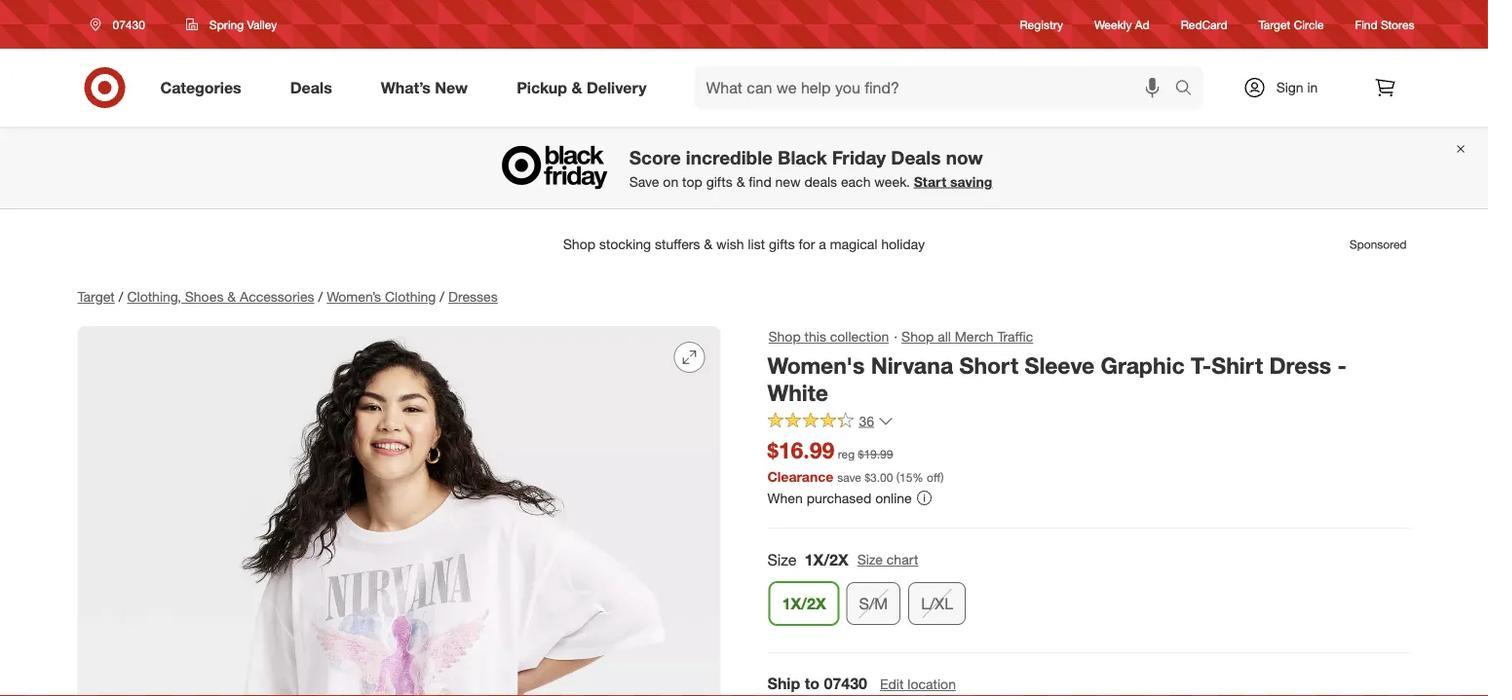Task type: vqa. For each thing, say whether or not it's contained in the screenshot.
the & in the Pickup & Delivery link
yes



Task type: describe. For each thing, give the bounding box(es) containing it.
sleeve
[[1025, 352, 1095, 379]]

short
[[959, 352, 1019, 379]]

t-
[[1191, 352, 1212, 379]]

edit
[[880, 677, 904, 694]]

top
[[682, 173, 702, 190]]

size chart button
[[856, 550, 919, 571]]

ad
[[1135, 17, 1150, 32]]

women's
[[767, 352, 865, 379]]

shop for shop this collection
[[768, 328, 801, 345]]

score
[[629, 146, 681, 169]]

36 link
[[767, 412, 894, 434]]

ship
[[767, 675, 800, 694]]

advertisement region
[[62, 221, 1426, 268]]

s/m link
[[846, 583, 901, 626]]

friday
[[832, 146, 886, 169]]

weekly ad
[[1094, 17, 1150, 32]]

0 horizontal spatial size
[[767, 550, 797, 569]]

$16.99
[[767, 437, 835, 464]]

l/xl link
[[908, 583, 966, 626]]

target for target / clothing, shoes & accessories / women's clothing / dresses
[[77, 288, 115, 306]]

on
[[663, 173, 678, 190]]

target link
[[77, 288, 115, 306]]

spring valley button
[[173, 7, 290, 42]]

to
[[805, 675, 820, 694]]

size 1x/2x size chart
[[767, 550, 918, 569]]

3 / from the left
[[440, 288, 444, 306]]

collection
[[830, 328, 889, 345]]

valley
[[247, 17, 277, 32]]

weekly ad link
[[1094, 16, 1150, 33]]

online
[[875, 490, 912, 507]]

merch
[[955, 328, 994, 345]]

ship to 07430
[[767, 675, 867, 694]]

deals
[[804, 173, 837, 190]]

1 vertical spatial 1x/2x
[[782, 595, 826, 614]]

l/xl
[[921, 595, 953, 614]]

this
[[805, 328, 826, 345]]

0 horizontal spatial &
[[227, 288, 236, 306]]

chart
[[887, 552, 918, 569]]

group containing size
[[766, 549, 1411, 634]]

1x/2x link
[[769, 583, 839, 626]]

2 / from the left
[[318, 288, 323, 306]]

what's new
[[381, 78, 468, 97]]

shop this collection link
[[767, 326, 890, 348]]

circle
[[1294, 17, 1324, 32]]

clothing, shoes & accessories link
[[127, 288, 314, 306]]

new
[[435, 78, 468, 97]]

registry link
[[1020, 16, 1063, 33]]

incredible
[[686, 146, 773, 169]]

find stores
[[1355, 17, 1415, 32]]

sign
[[1276, 79, 1304, 96]]

reg
[[838, 447, 855, 462]]

15
[[900, 470, 913, 485]]

)
[[941, 470, 944, 485]]

categories link
[[144, 66, 266, 109]]

shop for shop all merch traffic
[[902, 328, 934, 345]]

target circle link
[[1259, 16, 1324, 33]]

redcard
[[1181, 17, 1228, 32]]

nirvana
[[871, 352, 953, 379]]

delivery
[[587, 78, 647, 97]]

gifts
[[706, 173, 733, 190]]

pickup & delivery link
[[500, 66, 671, 109]]

dress
[[1269, 352, 1331, 379]]

registry
[[1020, 17, 1063, 32]]

shoes
[[185, 288, 224, 306]]

score incredible black friday deals now save on top gifts & find new deals each week. start saving
[[629, 146, 992, 190]]

$16.99 reg $19.99 clearance save $ 3.00 ( 15 % off )
[[767, 437, 944, 485]]

women's clothing link
[[327, 288, 436, 306]]

what's new link
[[364, 66, 492, 109]]

1 / from the left
[[119, 288, 123, 306]]

spring valley
[[209, 17, 277, 32]]

stores
[[1381, 17, 1415, 32]]

save
[[837, 470, 861, 485]]

07430 button
[[77, 7, 166, 42]]

off
[[927, 470, 941, 485]]

in
[[1307, 79, 1318, 96]]

size inside the size 1x/2x size chart
[[857, 552, 883, 569]]

what's
[[381, 78, 431, 97]]



Task type: locate. For each thing, give the bounding box(es) containing it.
07430
[[113, 17, 145, 32], [824, 675, 867, 694]]

s/m
[[859, 595, 888, 614]]

/
[[119, 288, 123, 306], [318, 288, 323, 306], [440, 288, 444, 306]]

0 horizontal spatial shop
[[768, 328, 801, 345]]

1x/2x down the size 1x/2x size chart
[[782, 595, 826, 614]]

2 horizontal spatial /
[[440, 288, 444, 306]]

women's
[[327, 288, 381, 306]]

1 vertical spatial deals
[[891, 146, 941, 169]]

(
[[896, 470, 900, 485]]

0 horizontal spatial /
[[119, 288, 123, 306]]

1 vertical spatial target
[[77, 288, 115, 306]]

find stores link
[[1355, 16, 1415, 33]]

1 horizontal spatial 07430
[[824, 675, 867, 694]]

all
[[938, 328, 951, 345]]

target / clothing, shoes & accessories / women's clothing / dresses
[[77, 288, 498, 306]]

$19.99
[[858, 447, 893, 462]]

/ left women's
[[318, 288, 323, 306]]

deals
[[290, 78, 332, 97], [891, 146, 941, 169]]

1 shop from the left
[[768, 328, 801, 345]]

What can we help you find? suggestions appear below search field
[[694, 66, 1180, 109]]

0 horizontal spatial deals
[[290, 78, 332, 97]]

-
[[1338, 352, 1347, 379]]

shirt
[[1212, 352, 1263, 379]]

3.00
[[870, 470, 893, 485]]

shop left this
[[768, 328, 801, 345]]

shop this collection
[[768, 328, 889, 345]]

sign in
[[1276, 79, 1318, 96]]

target left clothing,
[[77, 288, 115, 306]]

target
[[1259, 17, 1291, 32], [77, 288, 115, 306]]

1 horizontal spatial size
[[857, 552, 883, 569]]

weekly
[[1094, 17, 1132, 32]]

white
[[767, 380, 828, 407]]

search button
[[1166, 66, 1213, 113]]

women's nirvana short sleeve graphic t-shirt dress - white, 1 of 9 image
[[77, 326, 721, 697]]

target left circle
[[1259, 17, 1291, 32]]

1 horizontal spatial &
[[572, 78, 582, 97]]

target for target circle
[[1259, 17, 1291, 32]]

1 horizontal spatial shop
[[902, 328, 934, 345]]

deals up start on the top of the page
[[891, 146, 941, 169]]

0 vertical spatial target
[[1259, 17, 1291, 32]]

traffic
[[997, 328, 1033, 345]]

graphic
[[1101, 352, 1185, 379]]

each
[[841, 173, 871, 190]]

search
[[1166, 80, 1213, 99]]

week.
[[874, 173, 910, 190]]

black
[[778, 146, 827, 169]]

categories
[[160, 78, 241, 97]]

saving
[[950, 173, 992, 190]]

start
[[914, 173, 946, 190]]

deals inside the "score incredible black friday deals now save on top gifts & find new deals each week. start saving"
[[891, 146, 941, 169]]

size up 1x/2x link
[[767, 550, 797, 569]]

when
[[767, 490, 803, 507]]

pickup & delivery
[[517, 78, 647, 97]]

target circle
[[1259, 17, 1324, 32]]

size left chart in the right of the page
[[857, 552, 883, 569]]

group
[[766, 549, 1411, 634]]

find
[[749, 173, 772, 190]]

redcard link
[[1181, 16, 1228, 33]]

1x/2x up 1x/2x link
[[805, 550, 849, 569]]

2 horizontal spatial &
[[736, 173, 745, 190]]

clothing,
[[127, 288, 181, 306]]

/ left dresses
[[440, 288, 444, 306]]

save
[[629, 173, 659, 190]]

0 vertical spatial &
[[572, 78, 582, 97]]

women's nirvana short sleeve graphic t-shirt dress - white
[[767, 352, 1347, 407]]

0 horizontal spatial target
[[77, 288, 115, 306]]

dresses
[[448, 288, 498, 306]]

& inside the "score incredible black friday deals now save on top gifts & find new deals each week. start saving"
[[736, 173, 745, 190]]

2 vertical spatial &
[[227, 288, 236, 306]]

0 horizontal spatial 07430
[[113, 17, 145, 32]]

shop left all at the right top of page
[[902, 328, 934, 345]]

&
[[572, 78, 582, 97], [736, 173, 745, 190], [227, 288, 236, 306]]

shop all merch traffic
[[902, 328, 1033, 345]]

find
[[1355, 17, 1378, 32]]

size
[[767, 550, 797, 569], [857, 552, 883, 569]]

1 horizontal spatial deals
[[891, 146, 941, 169]]

/ right target link
[[119, 288, 123, 306]]

0 vertical spatial 1x/2x
[[805, 550, 849, 569]]

now
[[946, 146, 983, 169]]

1 horizontal spatial /
[[318, 288, 323, 306]]

sign in link
[[1227, 66, 1348, 109]]

1 vertical spatial 07430
[[824, 675, 867, 694]]

edit location
[[880, 677, 956, 694]]

& right pickup
[[572, 78, 582, 97]]

edit location button
[[879, 675, 957, 696]]

1 horizontal spatial target
[[1259, 17, 1291, 32]]

purchased
[[807, 490, 872, 507]]

%
[[913, 470, 924, 485]]

2 shop from the left
[[902, 328, 934, 345]]

new
[[775, 173, 801, 190]]

07430 inside dropdown button
[[113, 17, 145, 32]]

pickup
[[517, 78, 567, 97]]

0 vertical spatial 07430
[[113, 17, 145, 32]]

1 vertical spatial &
[[736, 173, 745, 190]]

& right shoes
[[227, 288, 236, 306]]

when purchased online
[[767, 490, 912, 507]]

dresses link
[[448, 288, 498, 306]]

36
[[859, 413, 874, 430]]

deals link
[[274, 66, 356, 109]]

deals left what's
[[290, 78, 332, 97]]

location
[[908, 677, 956, 694]]

0 vertical spatial deals
[[290, 78, 332, 97]]

& left find
[[736, 173, 745, 190]]

$
[[865, 470, 870, 485]]



